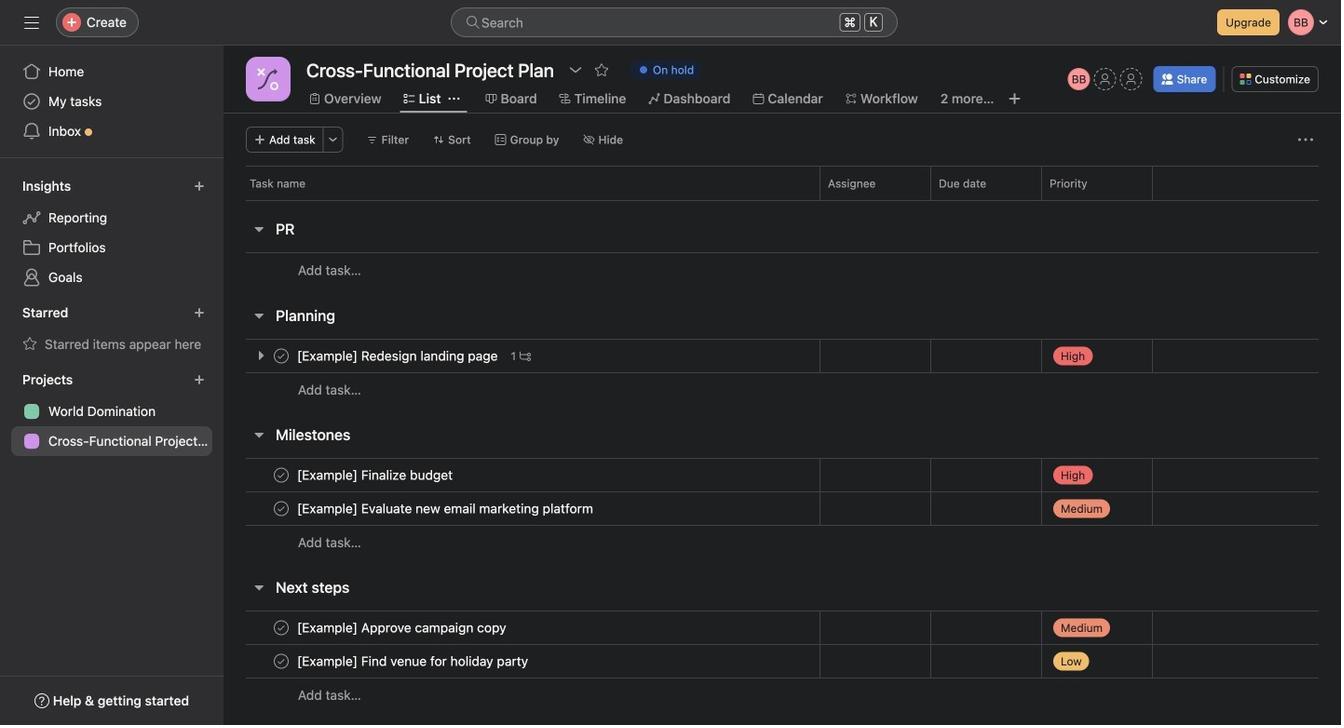 Task type: vqa. For each thing, say whether or not it's contained in the screenshot.
Task name text field for Mark complete checkbox in the [Example] Finalize budget cell
yes



Task type: describe. For each thing, give the bounding box(es) containing it.
mark complete checkbox for collapse task list for this group icon
[[270, 617, 292, 639]]

mark complete checkbox for task name text field in [example] evaluate new email marketing platform cell
[[270, 498, 292, 520]]

starred element
[[0, 296, 224, 363]]

more actions image
[[1298, 132, 1313, 147]]

global element
[[0, 46, 224, 157]]

[example] finalize budget cell
[[224, 458, 820, 493]]

mark complete checkbox for task name text field inside the [example] find venue for holiday party cell
[[270, 650, 292, 673]]

new insights image
[[194, 181, 205, 192]]

header next steps tree grid
[[224, 611, 1341, 712]]

manage project members image
[[1068, 68, 1090, 90]]

projects element
[[0, 363, 224, 460]]

1 collapse task list for this group image from the top
[[251, 222, 266, 237]]

more actions image
[[327, 134, 339, 145]]

tab actions image
[[448, 93, 460, 104]]

mark complete image for task name text field inside the [example] find venue for holiday party cell
[[270, 650, 292, 673]]

expand subtask list for the task [example] redesign landing page image
[[253, 348, 268, 363]]

task name text field for [example] find venue for holiday party cell
[[293, 652, 534, 671]]

mark complete image inside [example] redesign landing page cell
[[270, 345, 292, 367]]

new project or portfolio image
[[194, 374, 205, 386]]

add items to starred image
[[194, 307, 205, 318]]

add tab image
[[1007, 91, 1022, 106]]

collapse task list for this group image for 'header planning' tree grid
[[251, 308, 266, 323]]

task name text field for [example] finalize budget cell
[[293, 466, 458, 485]]

line_and_symbols image
[[257, 68, 279, 90]]

collapse task list for this group image for the header milestones 'tree grid' in the bottom of the page
[[251, 427, 266, 442]]



Task type: locate. For each thing, give the bounding box(es) containing it.
[example] approve campaign copy cell
[[224, 611, 820, 645]]

2 vertical spatial collapse task list for this group image
[[251, 427, 266, 442]]

Task name text field
[[293, 347, 503, 366]]

mark complete image
[[270, 464, 292, 487], [270, 498, 292, 520]]

1 mark complete image from the top
[[270, 464, 292, 487]]

Mark complete checkbox
[[270, 345, 292, 367], [270, 464, 292, 487], [270, 617, 292, 639]]

1 vertical spatial mark complete image
[[270, 498, 292, 520]]

task name text field inside [example] evaluate new email marketing platform cell
[[293, 500, 599, 518]]

mark complete checkbox inside [example] find venue for holiday party cell
[[270, 650, 292, 673]]

3 collapse task list for this group image from the top
[[251, 427, 266, 442]]

mark complete image for task name text field in [example] evaluate new email marketing platform cell
[[270, 498, 292, 520]]

Task name text field
[[293, 466, 458, 485], [293, 500, 599, 518], [293, 619, 512, 637], [293, 652, 534, 671]]

0 vertical spatial mark complete checkbox
[[270, 498, 292, 520]]

mark complete image for task name text field in the [example] approve campaign copy cell
[[270, 617, 292, 639]]

2 mark complete image from the top
[[270, 617, 292, 639]]

task name text field inside [example] approve campaign copy cell
[[293, 619, 512, 637]]

hide sidebar image
[[24, 15, 39, 30]]

3 mark complete image from the top
[[270, 650, 292, 673]]

task name text field for [example] approve campaign copy cell
[[293, 619, 512, 637]]

row
[[224, 166, 1341, 200], [246, 199, 1319, 201], [224, 252, 1341, 288], [224, 339, 1341, 373], [224, 373, 1341, 407], [224, 458, 1341, 493], [224, 492, 1341, 526], [224, 525, 1341, 560], [224, 611, 1341, 645], [224, 644, 1341, 679], [224, 678, 1341, 712]]

4 task name text field from the top
[[293, 652, 534, 671]]

1 vertical spatial collapse task list for this group image
[[251, 308, 266, 323]]

mark complete image inside [example] finalize budget cell
[[270, 464, 292, 487]]

insights element
[[0, 169, 224, 296]]

mark complete image inside [example] evaluate new email marketing platform cell
[[270, 498, 292, 520]]

1 mark complete checkbox from the top
[[270, 498, 292, 520]]

mark complete checkbox inside [example] finalize budget cell
[[270, 464, 292, 487]]

mark complete checkbox inside [example] redesign landing page cell
[[270, 345, 292, 367]]

Mark complete checkbox
[[270, 498, 292, 520], [270, 650, 292, 673]]

0 vertical spatial mark complete checkbox
[[270, 345, 292, 367]]

mark complete checkbox for collapse task list for this group image for the header milestones 'tree grid' in the bottom of the page
[[270, 464, 292, 487]]

3 mark complete checkbox from the top
[[270, 617, 292, 639]]

mark complete image inside [example] approve campaign copy cell
[[270, 617, 292, 639]]

1 task name text field from the top
[[293, 466, 458, 485]]

[example] redesign landing page cell
[[224, 339, 820, 373]]

Search tasks, projects, and more text field
[[451, 7, 898, 37]]

mark complete checkbox inside [example] evaluate new email marketing platform cell
[[270, 498, 292, 520]]

3 task name text field from the top
[[293, 619, 512, 637]]

2 vertical spatial mark complete image
[[270, 650, 292, 673]]

header planning tree grid
[[224, 339, 1341, 407]]

task name text field inside [example] find venue for holiday party cell
[[293, 652, 534, 671]]

task name text field inside [example] finalize budget cell
[[293, 466, 458, 485]]

header milestones tree grid
[[224, 458, 1341, 560]]

[example] find venue for holiday party cell
[[224, 644, 820, 679]]

2 vertical spatial mark complete checkbox
[[270, 617, 292, 639]]

2 mark complete checkbox from the top
[[270, 650, 292, 673]]

2 mark complete image from the top
[[270, 498, 292, 520]]

show options image
[[568, 62, 583, 77]]

1 mark complete image from the top
[[270, 345, 292, 367]]

mark complete image for task name text field in [example] finalize budget cell
[[270, 464, 292, 487]]

2 task name text field from the top
[[293, 500, 599, 518]]

None text field
[[302, 53, 559, 87]]

2 mark complete checkbox from the top
[[270, 464, 292, 487]]

2 collapse task list for this group image from the top
[[251, 308, 266, 323]]

1 subtask image
[[520, 351, 531, 362]]

1 mark complete checkbox from the top
[[270, 345, 292, 367]]

add to starred image
[[594, 62, 609, 77]]

0 vertical spatial mark complete image
[[270, 464, 292, 487]]

None field
[[451, 7, 898, 37]]

collapse task list for this group image
[[251, 222, 266, 237], [251, 308, 266, 323], [251, 427, 266, 442]]

mark complete image
[[270, 345, 292, 367], [270, 617, 292, 639], [270, 650, 292, 673]]

[example] evaluate new email marketing platform cell
[[224, 492, 820, 526]]

1 vertical spatial mark complete checkbox
[[270, 464, 292, 487]]

1 vertical spatial mark complete checkbox
[[270, 650, 292, 673]]

0 vertical spatial mark complete image
[[270, 345, 292, 367]]

0 vertical spatial collapse task list for this group image
[[251, 222, 266, 237]]

1 vertical spatial mark complete image
[[270, 617, 292, 639]]

mark complete checkbox inside [example] approve campaign copy cell
[[270, 617, 292, 639]]

task name text field for [example] evaluate new email marketing platform cell
[[293, 500, 599, 518]]

mark complete image inside [example] find venue for holiday party cell
[[270, 650, 292, 673]]

collapse task list for this group image
[[251, 580, 266, 595]]



